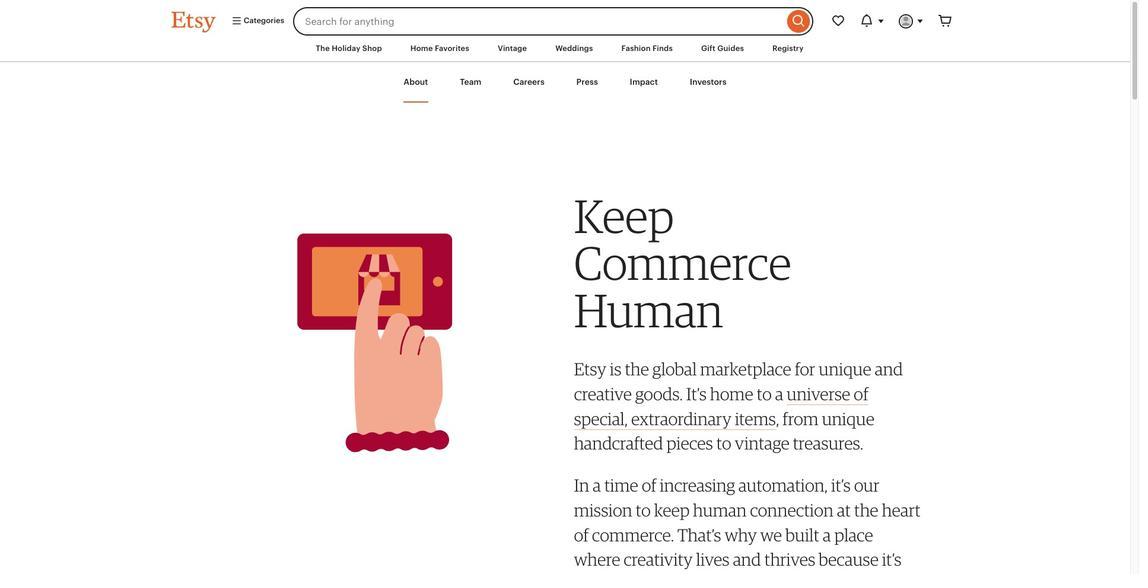 Task type: vqa. For each thing, say whether or not it's contained in the screenshot.
'3 people's carts'
no



Task type: locate. For each thing, give the bounding box(es) containing it.
commerce.
[[592, 524, 675, 546]]

of up where
[[574, 524, 589, 546]]

1 horizontal spatial the
[[855, 500, 879, 521]]

unique
[[819, 359, 872, 380], [822, 408, 875, 430]]

of right time
[[642, 475, 657, 497]]

our down thrives
[[784, 574, 810, 575]]

2 horizontal spatial a
[[823, 524, 832, 546]]

1 vertical spatial the
[[855, 500, 879, 521]]

powered
[[574, 574, 639, 575]]

shop
[[363, 44, 382, 53]]

0 vertical spatial and
[[875, 359, 903, 380]]

place
[[835, 524, 874, 546]]

0 vertical spatial the
[[625, 359, 650, 380]]

0 horizontal spatial it's
[[832, 475, 851, 497]]

universe of special, extraordinary items link
[[574, 383, 869, 430]]

0 vertical spatial to
[[757, 383, 772, 405]]

we
[[761, 524, 783, 546]]

to right pieces
[[717, 433, 732, 454]]

0 vertical spatial our
[[855, 475, 880, 497]]

1 vertical spatial and
[[733, 549, 762, 571]]

gift guides
[[702, 44, 744, 53]]

the right is
[[625, 359, 650, 380]]

about link
[[404, 62, 428, 103]]

global
[[653, 359, 697, 380]]

home
[[710, 383, 754, 405]]

unique up universe
[[819, 359, 872, 380]]

unique inside 'etsy is the global marketplace for unique and creative goods. it's home to a'
[[819, 359, 872, 380]]

0 horizontal spatial to
[[636, 500, 651, 521]]

the holiday shop link
[[307, 38, 391, 59]]

1 vertical spatial unique
[[822, 408, 875, 430]]

0 vertical spatial of
[[854, 383, 869, 405]]

it's right because
[[883, 549, 902, 571]]

fashion finds
[[622, 44, 673, 53]]

the
[[625, 359, 650, 380], [855, 500, 879, 521]]

0 horizontal spatial the
[[625, 359, 650, 380]]

team
[[460, 77, 482, 87]]

careers
[[514, 77, 545, 87]]

it's
[[832, 475, 851, 497], [883, 549, 902, 571]]

keep commerce human
[[574, 188, 792, 338]]

1 horizontal spatial to
[[717, 433, 732, 454]]

extraordinary
[[632, 408, 732, 430]]

our up place
[[855, 475, 880, 497]]

1 horizontal spatial a
[[776, 383, 784, 405]]

1 horizontal spatial our
[[855, 475, 880, 497]]

our
[[855, 475, 880, 497], [784, 574, 810, 575]]

0 vertical spatial unique
[[819, 359, 872, 380]]

2 vertical spatial of
[[574, 524, 589, 546]]

0 vertical spatial a
[[776, 383, 784, 405]]

careers link
[[514, 62, 545, 103]]

people.
[[664, 574, 718, 575]]

etsy is the global marketplace for unique and creative goods. it's home to a
[[574, 359, 903, 405]]

0 horizontal spatial a
[[593, 475, 601, 497]]

because
[[819, 549, 879, 571]]

and inside 'etsy is the global marketplace for unique and creative goods. it's home to a'
[[875, 359, 903, 380]]

of
[[854, 383, 869, 405], [642, 475, 657, 497], [574, 524, 589, 546]]

to inside the , from unique handcrafted pieces to vintage treasures.
[[717, 433, 732, 454]]

favorites
[[435, 44, 470, 53]]

the right at
[[855, 500, 879, 521]]

, from unique handcrafted pieces to vintage treasures.
[[574, 408, 875, 454]]

we
[[721, 574, 745, 575]]

universe
[[787, 383, 851, 405]]

thrives
[[765, 549, 816, 571]]

investors link
[[690, 62, 727, 103]]

holiday
[[332, 44, 361, 53]]

a
[[776, 383, 784, 405], [593, 475, 601, 497], [823, 524, 832, 546]]

None search field
[[293, 7, 814, 36]]

a right in
[[593, 475, 601, 497]]

1 horizontal spatial and
[[875, 359, 903, 380]]

2 vertical spatial a
[[823, 524, 832, 546]]

menu bar
[[150, 36, 981, 62]]

0 horizontal spatial of
[[574, 524, 589, 546]]

impact link
[[630, 62, 658, 103]]

a up , on the right
[[776, 383, 784, 405]]

it's
[[687, 383, 707, 405]]

keep
[[654, 500, 690, 521]]

1 vertical spatial of
[[642, 475, 657, 497]]

home
[[411, 44, 433, 53]]

a right the built
[[823, 524, 832, 546]]

1 vertical spatial our
[[784, 574, 810, 575]]

finds
[[653, 44, 673, 53]]

1 horizontal spatial of
[[642, 475, 657, 497]]

built
[[786, 524, 820, 546]]

0 horizontal spatial our
[[784, 574, 810, 575]]

1 horizontal spatial it's
[[883, 549, 902, 571]]

to
[[757, 383, 772, 405], [717, 433, 732, 454], [636, 500, 651, 521]]

home favorites
[[411, 44, 470, 53]]

to up commerce.
[[636, 500, 651, 521]]

none search field inside categories 'banner'
[[293, 7, 814, 36]]

mission
[[574, 500, 633, 521]]

1 vertical spatial to
[[717, 433, 732, 454]]

fashion finds link
[[613, 38, 682, 59]]

creative
[[574, 383, 632, 405]]

gift
[[702, 44, 716, 53]]

automation,
[[739, 475, 828, 497]]

Search for anything text field
[[293, 7, 784, 36]]

and
[[875, 359, 903, 380], [733, 549, 762, 571]]

why
[[725, 524, 757, 546]]

2 horizontal spatial of
[[854, 383, 869, 405]]

handcrafted
[[574, 433, 664, 454]]

to up items
[[757, 383, 772, 405]]

items
[[735, 408, 776, 430]]

0 horizontal spatial and
[[733, 549, 762, 571]]

in
[[574, 475, 590, 497]]

1 vertical spatial it's
[[883, 549, 902, 571]]

registry
[[773, 44, 804, 53]]

commerce
[[574, 235, 792, 291]]

it's up at
[[832, 475, 851, 497]]

of right universe
[[854, 383, 869, 405]]

the inside "in a time of increasing automation, it's our mission to keep human connection at the heart of commerce. that's why we built a place where creativity lives and thrives because it's powered by people. we help our"
[[855, 500, 879, 521]]

home favorites link
[[402, 38, 478, 59]]

unique up treasures.
[[822, 408, 875, 430]]

press link
[[577, 62, 598, 103]]

2 horizontal spatial to
[[757, 383, 772, 405]]

menu bar containing the holiday shop
[[150, 36, 981, 62]]

in a time of increasing automation, it's our mission to keep human connection at the heart of commerce. that's why we built a place where creativity lives and thrives because it's powered by people. we help our
[[574, 475, 921, 575]]

team link
[[460, 62, 482, 103]]

2 vertical spatial to
[[636, 500, 651, 521]]

help
[[748, 574, 781, 575]]

the holiday shop
[[316, 44, 382, 53]]

vintage
[[735, 433, 790, 454]]



Task type: describe. For each thing, give the bounding box(es) containing it.
fashion
[[622, 44, 651, 53]]

guides
[[718, 44, 744, 53]]

to inside 'etsy is the global marketplace for unique and creative goods. it's home to a'
[[757, 383, 772, 405]]

from
[[783, 408, 819, 430]]

of inside universe of special, extraordinary items
[[854, 383, 869, 405]]

treasures.
[[793, 433, 864, 454]]

to inside "in a time of increasing automation, it's our mission to keep human connection at the heart of commerce. that's why we built a place where creativity lives and thrives because it's powered by people. we help our"
[[636, 500, 651, 521]]

marketplace
[[701, 359, 792, 380]]

weddings link
[[547, 38, 602, 59]]

etsy
[[574, 359, 607, 380]]

at
[[837, 500, 851, 521]]

the inside 'etsy is the global marketplace for unique and creative goods. it's home to a'
[[625, 359, 650, 380]]

keep
[[574, 188, 674, 244]]

1 vertical spatial a
[[593, 475, 601, 497]]

for
[[795, 359, 816, 380]]

special,
[[574, 408, 628, 430]]

time
[[605, 475, 639, 497]]

goods.
[[636, 383, 683, 405]]

connection
[[750, 500, 834, 521]]

by
[[642, 574, 661, 575]]

pieces
[[667, 433, 713, 454]]

categories banner
[[150, 0, 981, 36]]

lives
[[696, 549, 730, 571]]

is
[[610, 359, 622, 380]]

registry link
[[764, 38, 813, 59]]

universe of special, extraordinary items
[[574, 383, 869, 430]]

creativity
[[624, 549, 693, 571]]

where
[[574, 549, 621, 571]]

about
[[404, 77, 428, 87]]

and inside "in a time of increasing automation, it's our mission to keep human connection at the heart of commerce. that's why we built a place where creativity lives and thrives because it's powered by people. we help our"
[[733, 549, 762, 571]]

impact
[[630, 77, 658, 87]]

gift guides link
[[693, 38, 753, 59]]

categories
[[242, 16, 284, 25]]

categories button
[[222, 11, 290, 32]]

human
[[574, 282, 724, 338]]

the
[[316, 44, 330, 53]]

investors
[[690, 77, 727, 87]]

human
[[693, 500, 747, 521]]

weddings
[[556, 44, 593, 53]]

increasing
[[660, 475, 735, 497]]

vintage
[[498, 44, 527, 53]]

0 vertical spatial it's
[[832, 475, 851, 497]]

unique inside the , from unique handcrafted pieces to vintage treasures.
[[822, 408, 875, 430]]

press
[[577, 77, 598, 87]]

that's
[[678, 524, 722, 546]]

heart
[[882, 500, 921, 521]]

,
[[776, 408, 780, 430]]

vintage link
[[489, 38, 536, 59]]

a inside 'etsy is the global marketplace for unique and creative goods. it's home to a'
[[776, 383, 784, 405]]



